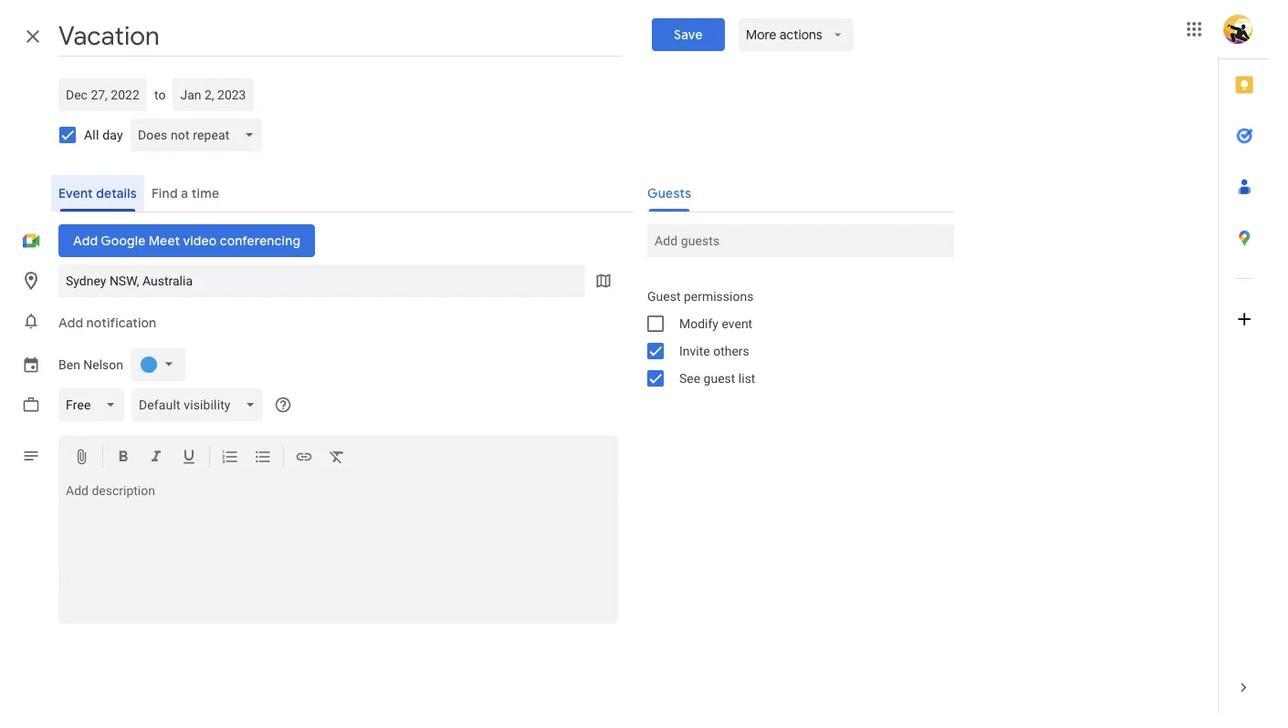 Task type: describe. For each thing, give the bounding box(es) containing it.
others
[[713, 344, 749, 359]]

underline image
[[180, 448, 198, 469]]

End date text field
[[180, 84, 247, 106]]

guest
[[704, 372, 735, 386]]

invite others
[[679, 344, 749, 359]]

Title text field
[[58, 16, 622, 57]]

bulleted list image
[[254, 448, 272, 469]]

guest permissions
[[647, 289, 754, 304]]

ben
[[58, 358, 80, 372]]

guest
[[647, 289, 681, 304]]

insert link image
[[295, 448, 313, 469]]

see
[[679, 372, 700, 386]]

numbered list image
[[221, 448, 239, 469]]

more
[[746, 26, 777, 43]]

add notification
[[58, 315, 156, 331]]

nelson
[[83, 358, 123, 372]]

Guests text field
[[655, 225, 947, 257]]

invite
[[679, 344, 710, 359]]

Location text field
[[66, 265, 578, 298]]



Task type: locate. For each thing, give the bounding box(es) containing it.
list
[[738, 372, 755, 386]]

None field
[[130, 119, 270, 152], [58, 389, 131, 422], [131, 389, 270, 422], [130, 119, 270, 152], [58, 389, 131, 422], [131, 389, 270, 422]]

group
[[633, 283, 954, 393]]

add notification button
[[51, 301, 164, 345]]

notification
[[86, 315, 156, 331]]

see guest list
[[679, 372, 755, 386]]

ben nelson
[[58, 358, 123, 372]]

more actions arrow_drop_down
[[746, 26, 846, 43]]

Description text field
[[58, 484, 618, 621]]

permissions
[[684, 289, 754, 304]]

save
[[673, 26, 702, 43]]

actions
[[780, 26, 823, 43]]

modify
[[679, 317, 718, 331]]

all
[[84, 128, 99, 142]]

italic image
[[147, 448, 165, 469]]

save button
[[651, 18, 724, 51]]

event
[[722, 317, 752, 331]]

arrow_drop_down
[[830, 26, 846, 43]]

all day
[[84, 128, 123, 142]]

remove formatting image
[[328, 448, 346, 469]]

modify event
[[679, 317, 752, 331]]

add
[[58, 315, 83, 331]]

formatting options toolbar
[[58, 436, 618, 480]]

bold image
[[114, 448, 132, 469]]

group containing guest permissions
[[633, 283, 954, 393]]

Start date text field
[[66, 84, 140, 106]]

to
[[154, 88, 166, 102]]

day
[[102, 128, 123, 142]]

tab list
[[1219, 59, 1269, 663]]



Task type: vqa. For each thing, say whether or not it's contained in the screenshot.
World to the left
no



